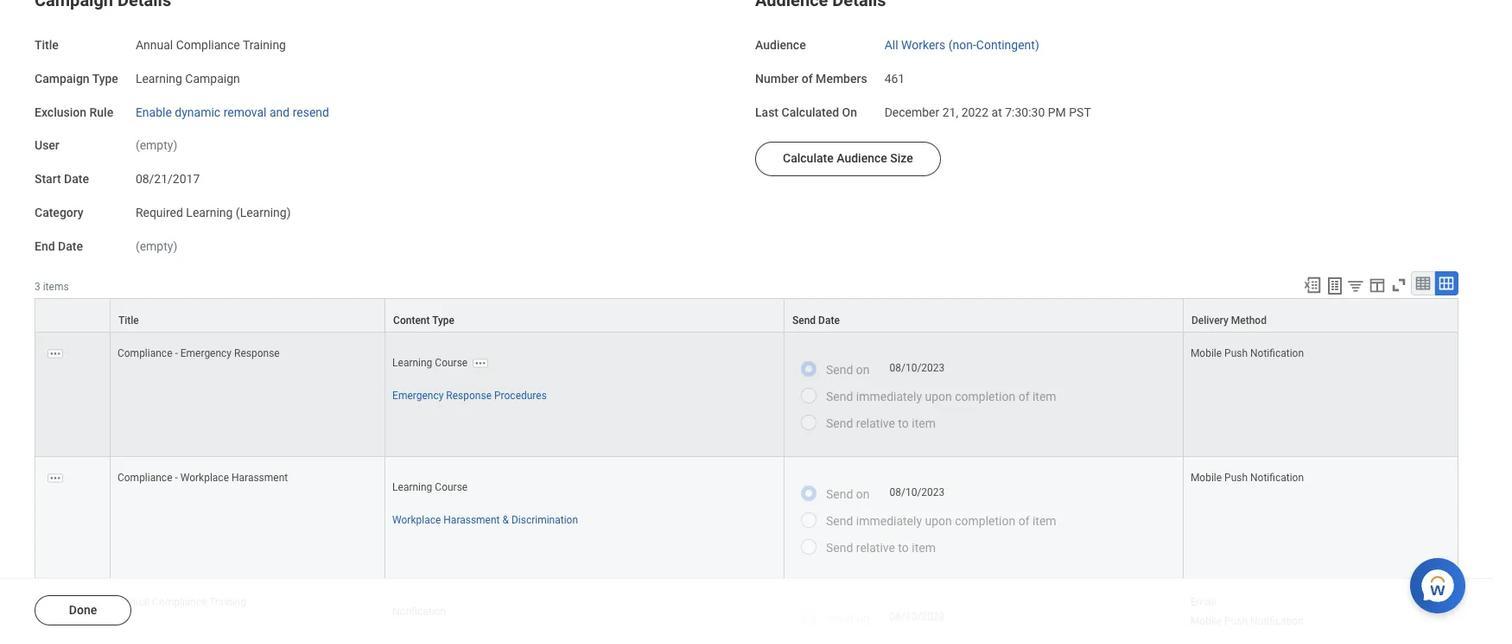 Task type: vqa. For each thing, say whether or not it's contained in the screenshot.
user plus image
no



Task type: describe. For each thing, give the bounding box(es) containing it.
email
[[1191, 597, 1217, 609]]

members
[[816, 72, 868, 85]]

exclusion rule
[[35, 105, 113, 119]]

delivery
[[1192, 315, 1229, 327]]

compliance - workplace harassment
[[118, 472, 288, 484]]

send relative to item for emergency response procedures
[[826, 417, 936, 431]]

of for emergency response procedures
[[1019, 390, 1030, 404]]

items
[[43, 281, 69, 293]]

learning course element for workplace
[[393, 478, 468, 494]]

required learning (learning)
[[136, 206, 291, 219]]

last
[[756, 105, 779, 119]]

title inside title popup button
[[118, 315, 139, 327]]

0 vertical spatial audience
[[756, 38, 806, 52]]

done button
[[35, 596, 131, 626]]

learning course for workplace
[[393, 482, 468, 494]]

send date button
[[785, 299, 1183, 332]]

(learning)
[[236, 206, 291, 219]]

user
[[35, 139, 59, 152]]

campaign details group
[[35, 0, 738, 255]]

(empty) for user
[[136, 139, 177, 152]]

audience inside button
[[837, 152, 888, 165]]

08/21/2017
[[136, 172, 200, 186]]

0 horizontal spatial harassment
[[232, 472, 288, 484]]

push for workplace harassment & discrimination
[[1225, 472, 1248, 484]]

start date
[[35, 172, 89, 186]]

items selected list
[[1191, 593, 1332, 629]]

emergency inside emergency response procedures link
[[393, 390, 444, 402]]

3 items
[[35, 281, 69, 293]]

contingent)
[[977, 38, 1040, 52]]

method
[[1232, 315, 1267, 327]]

required learning (learning) element
[[136, 202, 291, 219]]

learning right required
[[186, 206, 233, 219]]

table image
[[1415, 275, 1433, 292]]

to for emergency response procedures
[[899, 417, 909, 431]]

type for campaign type
[[92, 72, 118, 85]]

notification for mobile push notification element associated with emergency response procedures
[[1251, 348, 1305, 360]]

done
[[69, 603, 97, 617]]

course for response
[[435, 357, 468, 369]]

compliance inside title element
[[176, 38, 240, 52]]

relative for workplace harassment & discrimination
[[857, 541, 896, 555]]

date for start date
[[64, 172, 89, 186]]

learning course element for emergency
[[393, 354, 468, 369]]

and
[[270, 105, 290, 119]]

enable
[[136, 105, 172, 119]]

push inside 'items selected' list
[[1225, 616, 1248, 628]]

3 mobile push notification element from the top
[[1191, 612, 1305, 628]]

delivery method button
[[1184, 299, 1459, 332]]

resend
[[293, 105, 329, 119]]

calculate audience size
[[783, 152, 914, 165]]

on
[[843, 105, 858, 119]]

send date
[[793, 315, 840, 327]]

1 horizontal spatial harassment
[[444, 514, 500, 527]]

procedures
[[495, 390, 547, 402]]

(non-
[[949, 38, 977, 52]]

date for end date
[[58, 239, 83, 253]]

0 vertical spatial response
[[234, 348, 280, 360]]

learning campaign
[[136, 72, 240, 85]]

1 horizontal spatial response
[[446, 390, 492, 402]]

workplace harassment & discrimination link
[[393, 511, 578, 527]]

mobile for emergency response procedures
[[1191, 348, 1223, 360]]

mobile push notification inside 'items selected' list
[[1191, 616, 1305, 628]]

start date element
[[136, 162, 200, 187]]

size
[[891, 152, 914, 165]]

(empty) for end date
[[136, 239, 177, 253]]

course for harassment
[[435, 482, 468, 494]]

email element
[[1191, 593, 1217, 609]]

required
[[136, 206, 183, 219]]

end
[[35, 239, 55, 253]]

immediately for workplace harassment & discrimination
[[857, 515, 923, 529]]

removal
[[224, 105, 267, 119]]

send inside send date popup button
[[793, 315, 816, 327]]

mobile push notification element for emergency response procedures
[[1191, 344, 1305, 360]]

completion for emergency response procedures
[[956, 390, 1016, 404]]

send on element for emergency response procedures
[[890, 361, 945, 375]]

exclusion
[[35, 105, 87, 119]]

all workers (non-contingent)
[[885, 38, 1040, 52]]

learning for 'learning course' element corresponding to emergency
[[393, 357, 433, 369]]

08/10/2023 inside annual compliance training notification 08/10/2023
[[890, 611, 945, 623]]

pst
[[1070, 105, 1092, 119]]

workplace harassment & discrimination
[[393, 514, 578, 527]]

type for content type
[[432, 315, 455, 327]]

end date
[[35, 239, 83, 253]]

export to excel image
[[1304, 276, 1323, 295]]

december
[[885, 105, 940, 119]]

mobile push notification element for workplace harassment & discrimination
[[1191, 469, 1305, 484]]

send on for emergency response procedures
[[826, 363, 870, 377]]

discrimination
[[512, 514, 578, 527]]

08/10/2023 for emergency response procedures
[[890, 362, 945, 374]]

last calculated on element
[[885, 95, 1092, 120]]

on for workplace harassment & discrimination
[[857, 488, 870, 502]]

1 horizontal spatial workplace
[[393, 514, 441, 527]]

title inside the campaign details group
[[35, 38, 59, 52]]

number of members
[[756, 72, 868, 85]]

461
[[885, 72, 905, 85]]

at
[[992, 105, 1003, 119]]

learning course for emergency
[[393, 357, 468, 369]]

pm
[[1049, 105, 1067, 119]]

to for workplace harassment & discrimination
[[899, 541, 909, 555]]

08/10/2023 for workplace harassment & discrimination
[[890, 487, 945, 499]]

0 horizontal spatial workplace
[[180, 472, 229, 484]]

title button
[[111, 299, 385, 332]]

emergency response procedures link
[[393, 387, 547, 402]]

all workers (non-contingent) link
[[885, 35, 1040, 52]]

relative for emergency response procedures
[[857, 417, 896, 431]]

send on for workplace harassment & discrimination
[[826, 488, 870, 502]]

enable dynamic removal and resend
[[136, 105, 329, 119]]

content
[[393, 315, 430, 327]]



Task type: locate. For each thing, give the bounding box(es) containing it.
learning course down content type
[[393, 357, 468, 369]]

0 vertical spatial push
[[1225, 348, 1248, 360]]

2 vertical spatial 08/10/2023
[[890, 611, 945, 623]]

fullscreen image
[[1390, 276, 1409, 295]]

course
[[435, 357, 468, 369], [435, 482, 468, 494]]

1 vertical spatial training
[[209, 597, 247, 609]]

mobile push notification for workplace harassment & discrimination
[[1191, 472, 1305, 484]]

0 vertical spatial annual
[[136, 38, 173, 52]]

1 send relative to item from the top
[[826, 417, 936, 431]]

row containing title
[[35, 299, 1459, 333]]

0 vertical spatial learning course
[[393, 357, 468, 369]]

1 vertical spatial mobile push notification element
[[1191, 469, 1305, 484]]

1 vertical spatial learning course
[[393, 482, 468, 494]]

start
[[35, 172, 61, 186]]

2 row from the top
[[35, 333, 1459, 458]]

emergency down content type
[[393, 390, 444, 402]]

0 vertical spatial -
[[175, 348, 178, 360]]

send relative to item for workplace harassment & discrimination
[[826, 541, 936, 555]]

december 21, 2022 at 7:30:30 pm pst
[[885, 105, 1092, 119]]

relative
[[857, 417, 896, 431], [857, 541, 896, 555]]

annual compliance training notification 08/10/2023
[[118, 597, 945, 623]]

date inside popup button
[[819, 315, 840, 327]]

workplace
[[180, 472, 229, 484], [393, 514, 441, 527]]

1 send immediately upon completion of item from the top
[[826, 390, 1057, 404]]

upon for emergency response procedures
[[926, 390, 953, 404]]

- for workplace
[[175, 472, 178, 484]]

1 mobile push notification from the top
[[1191, 348, 1305, 360]]

1 row from the top
[[35, 299, 1459, 333]]

row
[[35, 299, 1459, 333], [35, 333, 1459, 458], [35, 458, 1459, 582], [35, 582, 1459, 642]]

select to filter grid data image
[[1347, 277, 1366, 295]]

2 send on from the top
[[826, 488, 870, 502]]

2 vertical spatial mobile push notification element
[[1191, 612, 1305, 628]]

0 vertical spatial relative
[[857, 417, 896, 431]]

2 mobile push notification from the top
[[1191, 472, 1305, 484]]

content type button
[[386, 299, 784, 332]]

send immediately upon completion of item for emergency response procedures
[[826, 390, 1057, 404]]

campaign type
[[35, 72, 118, 85]]

2 vertical spatial mobile
[[1191, 616, 1223, 628]]

training inside annual compliance training notification 08/10/2023
[[209, 597, 247, 609]]

0 vertical spatial learning course element
[[393, 354, 468, 369]]

0 vertical spatial workplace
[[180, 472, 229, 484]]

1 vertical spatial completion
[[956, 515, 1016, 529]]

audience up number
[[756, 38, 806, 52]]

1 horizontal spatial emergency
[[393, 390, 444, 402]]

send on
[[826, 363, 870, 377], [826, 488, 870, 502]]

1 course from the top
[[435, 357, 468, 369]]

learning course
[[393, 357, 468, 369], [393, 482, 468, 494]]

all
[[885, 38, 899, 52]]

0 vertical spatial type
[[92, 72, 118, 85]]

3 mobile push notification from the top
[[1191, 616, 1305, 628]]

2 campaign from the left
[[185, 72, 240, 85]]

upon
[[926, 390, 953, 404], [926, 515, 953, 529]]

2 send relative to item from the top
[[826, 541, 936, 555]]

1 vertical spatial audience
[[837, 152, 888, 165]]

emergency
[[180, 348, 232, 360], [393, 390, 444, 402]]

annual for annual compliance training
[[136, 38, 173, 52]]

2 completion from the top
[[956, 515, 1016, 529]]

1 vertical spatial on
[[857, 488, 870, 502]]

1 on from the top
[[857, 363, 870, 377]]

0 horizontal spatial emergency
[[180, 348, 232, 360]]

number of members element
[[885, 61, 905, 87]]

3 mobile from the top
[[1191, 616, 1223, 628]]

1 to from the top
[[899, 417, 909, 431]]

training
[[243, 38, 286, 52], [209, 597, 247, 609]]

type inside popup button
[[432, 315, 455, 327]]

expand table image
[[1439, 275, 1456, 292]]

0 horizontal spatial campaign
[[35, 72, 90, 85]]

title
[[35, 38, 59, 52], [118, 315, 139, 327]]

type
[[92, 72, 118, 85], [432, 315, 455, 327]]

2 mobile push notification element from the top
[[1191, 469, 1305, 484]]

learning course element down content type
[[393, 354, 468, 369]]

number
[[756, 72, 799, 85]]

2 push from the top
[[1225, 472, 1248, 484]]

1 vertical spatial mobile push notification
[[1191, 472, 1305, 484]]

type inside the campaign details group
[[92, 72, 118, 85]]

calculate audience size button
[[756, 142, 941, 177]]

on
[[857, 363, 870, 377], [857, 488, 870, 502]]

4 row from the top
[[35, 582, 1459, 642]]

type up rule
[[92, 72, 118, 85]]

0 vertical spatial 08/10/2023
[[890, 362, 945, 374]]

last calculated on
[[756, 105, 858, 119]]

2 send immediately upon completion of item from the top
[[826, 515, 1057, 529]]

on for emergency response procedures
[[857, 363, 870, 377]]

notification for mobile push notification element associated with workplace harassment & discrimination
[[1251, 472, 1305, 484]]

- for emergency
[[175, 348, 178, 360]]

learning course element up 'workplace harassment & discrimination' link
[[393, 478, 468, 494]]

completion
[[956, 390, 1016, 404], [956, 515, 1016, 529]]

campaign
[[35, 72, 90, 85], [185, 72, 240, 85]]

2022
[[962, 105, 989, 119]]

2 immediately from the top
[[857, 515, 923, 529]]

enable dynamic removal and resend link
[[136, 102, 329, 119]]

of
[[802, 72, 813, 85], [1019, 390, 1030, 404], [1019, 515, 1030, 529]]

0 horizontal spatial type
[[92, 72, 118, 85]]

mobile push notification element
[[1191, 344, 1305, 360], [1191, 469, 1305, 484], [1191, 612, 1305, 628]]

campaign down annual compliance training
[[185, 72, 240, 85]]

category
[[35, 206, 84, 219]]

learning campaign element
[[136, 68, 240, 85]]

1 relative from the top
[[857, 417, 896, 431]]

1 horizontal spatial title
[[118, 315, 139, 327]]

title element
[[136, 28, 286, 53]]

date
[[64, 172, 89, 186], [58, 239, 83, 253], [819, 315, 840, 327]]

response
[[234, 348, 280, 360], [446, 390, 492, 402]]

send on element for workplace harassment & discrimination
[[890, 486, 945, 500]]

1 vertical spatial (empty)
[[136, 239, 177, 253]]

2 learning course element from the top
[[393, 478, 468, 494]]

annual up learning campaign element
[[136, 38, 173, 52]]

training for annual compliance training
[[243, 38, 286, 52]]

push
[[1225, 348, 1248, 360], [1225, 472, 1248, 484], [1225, 616, 1248, 628]]

annual compliance training
[[136, 38, 286, 52]]

notification inside 'items selected' list
[[1251, 616, 1305, 628]]

1 vertical spatial push
[[1225, 472, 1248, 484]]

1 vertical spatial annual
[[118, 597, 150, 609]]

0 vertical spatial send on element
[[890, 361, 945, 375]]

notification
[[1251, 348, 1305, 360], [1251, 472, 1305, 484], [393, 606, 446, 618], [1251, 616, 1305, 628]]

export to worksheets image
[[1325, 276, 1346, 297]]

1 learning course from the top
[[393, 357, 468, 369]]

2 mobile from the top
[[1191, 472, 1223, 484]]

1 upon from the top
[[926, 390, 953, 404]]

2 to from the top
[[899, 541, 909, 555]]

1 vertical spatial learning course element
[[393, 478, 468, 494]]

&
[[503, 514, 509, 527]]

1 mobile push notification element from the top
[[1191, 344, 1305, 360]]

item
[[1033, 390, 1057, 404], [912, 417, 936, 431], [1033, 515, 1057, 529], [912, 541, 936, 555]]

workers
[[902, 38, 946, 52]]

0 vertical spatial send immediately upon completion of item
[[826, 390, 1057, 404]]

send
[[793, 315, 816, 327], [826, 363, 854, 377], [826, 390, 854, 404], [826, 417, 854, 431], [826, 488, 854, 502], [826, 515, 854, 529], [826, 541, 854, 555]]

2 vertical spatial date
[[819, 315, 840, 327]]

mobile push notification
[[1191, 348, 1305, 360], [1191, 472, 1305, 484], [1191, 616, 1305, 628]]

audience left size
[[837, 152, 888, 165]]

0 vertical spatial send on
[[826, 363, 870, 377]]

row containing annual compliance training
[[35, 582, 1459, 642]]

0 vertical spatial send relative to item
[[826, 417, 936, 431]]

2 vertical spatial mobile push notification
[[1191, 616, 1305, 628]]

notification for third mobile push notification element
[[1251, 616, 1305, 628]]

learning course up 'workplace harassment & discrimination' link
[[393, 482, 468, 494]]

learning up 'workplace harassment & discrimination' link
[[393, 482, 433, 494]]

1 push from the top
[[1225, 348, 1248, 360]]

compliance - emergency response
[[118, 348, 280, 360]]

0 vertical spatial mobile
[[1191, 348, 1223, 360]]

(empty) down required
[[136, 239, 177, 253]]

1 horizontal spatial audience
[[837, 152, 888, 165]]

3 row from the top
[[35, 458, 1459, 582]]

1 vertical spatial title
[[118, 315, 139, 327]]

1 vertical spatial to
[[899, 541, 909, 555]]

learning down content
[[393, 357, 433, 369]]

learning course element
[[393, 354, 468, 369], [393, 478, 468, 494]]

0 vertical spatial to
[[899, 417, 909, 431]]

annual inside annual compliance training notification 08/10/2023
[[118, 597, 150, 609]]

0 vertical spatial harassment
[[232, 472, 288, 484]]

1 send on from the top
[[826, 363, 870, 377]]

0 vertical spatial course
[[435, 357, 468, 369]]

2 relative from the top
[[857, 541, 896, 555]]

0 vertical spatial of
[[802, 72, 813, 85]]

08/10/2023
[[890, 362, 945, 374], [890, 487, 945, 499], [890, 611, 945, 623]]

course up 'workplace harassment & discrimination' link
[[435, 482, 468, 494]]

notification inside annual compliance training notification 08/10/2023
[[393, 606, 446, 618]]

0 vertical spatial date
[[64, 172, 89, 186]]

1 vertical spatial upon
[[926, 515, 953, 529]]

send on element
[[890, 361, 945, 375], [890, 486, 945, 500]]

2 (empty) from the top
[[136, 239, 177, 253]]

compliance
[[176, 38, 240, 52], [118, 348, 172, 360], [118, 472, 172, 484], [152, 597, 207, 609]]

training for annual compliance training notification 08/10/2023
[[209, 597, 247, 609]]

send immediately upon completion of item
[[826, 390, 1057, 404], [826, 515, 1057, 529]]

compliance inside annual compliance training notification 08/10/2023
[[152, 597, 207, 609]]

mobile inside 'items selected' list
[[1191, 616, 1223, 628]]

dynamic
[[175, 105, 221, 119]]

push for emergency response procedures
[[1225, 348, 1248, 360]]

of for workplace harassment & discrimination
[[1019, 515, 1030, 529]]

harassment
[[232, 472, 288, 484], [444, 514, 500, 527]]

mobile push notification for emergency response procedures
[[1191, 348, 1305, 360]]

1 horizontal spatial type
[[432, 315, 455, 327]]

upon for workplace harassment & discrimination
[[926, 515, 953, 529]]

send immediately upon completion of item for workplace harassment & discrimination
[[826, 515, 1057, 529]]

response down title popup button on the left of page
[[234, 348, 280, 360]]

1 send on element from the top
[[890, 361, 945, 375]]

immediately
[[857, 390, 923, 404], [857, 515, 923, 529]]

title up campaign type
[[35, 38, 59, 52]]

annual right done
[[118, 597, 150, 609]]

0 vertical spatial mobile push notification
[[1191, 348, 1305, 360]]

1 vertical spatial emergency
[[393, 390, 444, 402]]

annual inside title element
[[136, 38, 173, 52]]

7:30:30
[[1006, 105, 1046, 119]]

1 vertical spatial workplace
[[393, 514, 441, 527]]

2 on from the top
[[857, 488, 870, 502]]

2 vertical spatial of
[[1019, 515, 1030, 529]]

learning for learning campaign element
[[136, 72, 182, 85]]

0 vertical spatial (empty)
[[136, 139, 177, 152]]

1 vertical spatial send relative to item
[[826, 541, 936, 555]]

1 vertical spatial relative
[[857, 541, 896, 555]]

1 vertical spatial course
[[435, 482, 468, 494]]

1 vertical spatial send on element
[[890, 486, 945, 500]]

calculate
[[783, 152, 834, 165]]

emergency down title popup button on the left of page
[[180, 348, 232, 360]]

0 vertical spatial mobile push notification element
[[1191, 344, 1305, 360]]

1 vertical spatial send immediately upon completion of item
[[826, 515, 1057, 529]]

0 vertical spatial upon
[[926, 390, 953, 404]]

0 horizontal spatial title
[[35, 38, 59, 52]]

calculated
[[782, 105, 840, 119]]

2 course from the top
[[435, 482, 468, 494]]

1 vertical spatial mobile
[[1191, 472, 1223, 484]]

toolbar
[[1296, 272, 1459, 299]]

3
[[35, 281, 40, 293]]

of inside audience details group
[[802, 72, 813, 85]]

2 send on element from the top
[[890, 486, 945, 500]]

1 vertical spatial immediately
[[857, 515, 923, 529]]

course up emergency response procedures link
[[435, 357, 468, 369]]

1 vertical spatial of
[[1019, 390, 1030, 404]]

0 vertical spatial immediately
[[857, 390, 923, 404]]

1 immediately from the top
[[857, 390, 923, 404]]

3 08/10/2023 from the top
[[890, 611, 945, 623]]

response left procedures
[[446, 390, 492, 402]]

learning
[[136, 72, 182, 85], [186, 206, 233, 219], [393, 357, 433, 369], [393, 482, 433, 494]]

1 vertical spatial -
[[175, 472, 178, 484]]

0 horizontal spatial audience
[[756, 38, 806, 52]]

1 vertical spatial date
[[58, 239, 83, 253]]

training inside title element
[[243, 38, 286, 52]]

1 horizontal spatial campaign
[[185, 72, 240, 85]]

annual for annual compliance training notification 08/10/2023
[[118, 597, 150, 609]]

0 vertical spatial training
[[243, 38, 286, 52]]

2 08/10/2023 from the top
[[890, 487, 945, 499]]

to
[[899, 417, 909, 431], [899, 541, 909, 555]]

1 vertical spatial send on
[[826, 488, 870, 502]]

0 vertical spatial on
[[857, 363, 870, 377]]

1 vertical spatial harassment
[[444, 514, 500, 527]]

2 - from the top
[[175, 472, 178, 484]]

0 horizontal spatial response
[[234, 348, 280, 360]]

1 campaign from the left
[[35, 72, 90, 85]]

content type
[[393, 315, 455, 327]]

audience details group
[[756, 0, 1459, 177]]

rule
[[90, 105, 113, 119]]

campaign up the exclusion
[[35, 72, 90, 85]]

mobile
[[1191, 348, 1223, 360], [1191, 472, 1223, 484], [1191, 616, 1223, 628]]

3 push from the top
[[1225, 616, 1248, 628]]

1 vertical spatial response
[[446, 390, 492, 402]]

notification element
[[393, 603, 446, 618]]

learning up enable
[[136, 72, 182, 85]]

0 vertical spatial completion
[[956, 390, 1016, 404]]

delivery method
[[1192, 315, 1267, 327]]

2 upon from the top
[[926, 515, 953, 529]]

(empty) up start date element
[[136, 139, 177, 152]]

completion for workplace harassment & discrimination
[[956, 515, 1016, 529]]

0 vertical spatial title
[[35, 38, 59, 52]]

type right content
[[432, 315, 455, 327]]

2 learning course from the top
[[393, 482, 468, 494]]

1 learning course element from the top
[[393, 354, 468, 369]]

1 vertical spatial type
[[432, 315, 455, 327]]

1 08/10/2023 from the top
[[890, 362, 945, 374]]

immediately for emergency response procedures
[[857, 390, 923, 404]]

2 vertical spatial push
[[1225, 616, 1248, 628]]

1 vertical spatial 08/10/2023
[[890, 487, 945, 499]]

learning for workplace 'learning course' element
[[393, 482, 433, 494]]

21,
[[943, 105, 959, 119]]

date for send date
[[819, 315, 840, 327]]

(empty)
[[136, 139, 177, 152], [136, 239, 177, 253]]

0 vertical spatial emergency
[[180, 348, 232, 360]]

emergency response procedures
[[393, 390, 547, 402]]

1 mobile from the top
[[1191, 348, 1223, 360]]

title up compliance - emergency response at the bottom left of the page
[[118, 315, 139, 327]]

1 completion from the top
[[956, 390, 1016, 404]]

mobile for workplace harassment & discrimination
[[1191, 472, 1223, 484]]

1 - from the top
[[175, 348, 178, 360]]

1 (empty) from the top
[[136, 139, 177, 152]]

click to view/edit grid preferences image
[[1369, 276, 1388, 295]]



